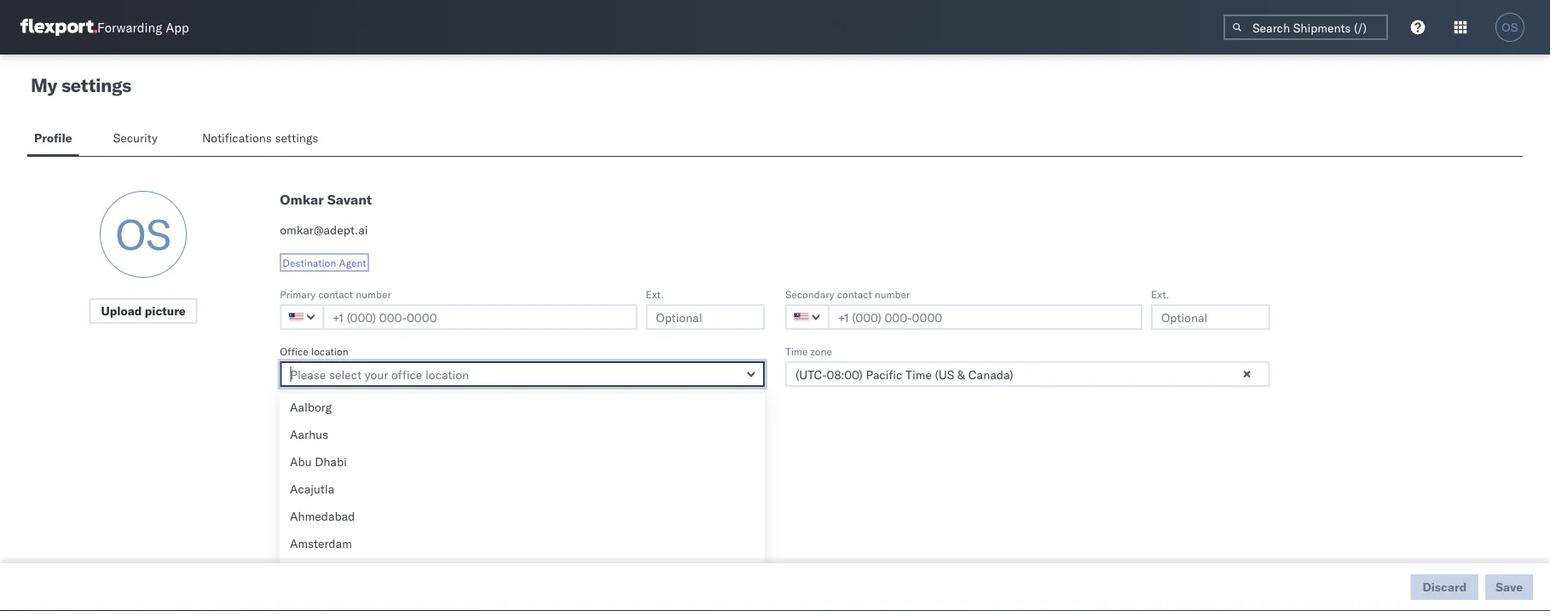 Task type: locate. For each thing, give the bounding box(es) containing it.
forwarding app
[[97, 19, 189, 35]]

settings right my
[[61, 73, 131, 97]]

2 ext. from the left
[[1152, 288, 1170, 301]]

notifications
[[202, 131, 272, 145]]

acajutla
[[290, 482, 335, 497]]

office down united states text field
[[280, 345, 309, 358]]

0 horizontal spatial settings
[[61, 73, 131, 97]]

list box
[[280, 394, 765, 612]]

destination
[[283, 256, 336, 269]]

primary
[[280, 288, 316, 301]]

your
[[432, 505, 452, 518]]

out
[[280, 484, 300, 499]]

ahmedabad
[[290, 509, 355, 524]]

office
[[280, 345, 309, 358], [317, 484, 350, 499]]

name
[[454, 505, 480, 518]]

picture
[[145, 304, 186, 319]]

0 vertical spatial settings
[[61, 73, 131, 97]]

settings
[[61, 73, 131, 97], [275, 131, 318, 145]]

1 horizontal spatial settings
[[275, 131, 318, 145]]

Search Shipments (/) text field
[[1224, 15, 1389, 40]]

Optional telephone field
[[1152, 305, 1271, 330]]

1 horizontal spatial office
[[317, 484, 350, 499]]

in
[[482, 505, 491, 518]]

Please select your office location text field
[[280, 362, 765, 387]]

time zone
[[786, 345, 832, 358]]

number
[[356, 288, 391, 301], [875, 288, 910, 301]]

1 contact from the left
[[318, 288, 353, 301]]

omkar
[[280, 191, 324, 208]]

status
[[280, 459, 310, 472]]

os
[[1502, 21, 1519, 34], [115, 208, 172, 261]]

office location
[[280, 345, 349, 358]]

office up will
[[317, 484, 350, 499]]

my settings
[[31, 73, 131, 97]]

secondary contact number
[[786, 288, 910, 301]]

1 horizontal spatial ext.
[[1152, 288, 1170, 301]]

location
[[311, 345, 349, 358]]

upload
[[101, 304, 142, 319]]

status
[[300, 505, 329, 518]]

0 vertical spatial office
[[280, 345, 309, 358]]

1 ext. from the left
[[646, 288, 664, 301]]

job
[[280, 402, 296, 415]]

1 horizontal spatial number
[[875, 288, 910, 301]]

0 horizontal spatial office
[[280, 345, 309, 358]]

0 horizontal spatial number
[[356, 288, 391, 301]]

notifications settings button
[[195, 123, 333, 156]]

0 horizontal spatial contact
[[318, 288, 353, 301]]

os inside 'button'
[[1502, 21, 1519, 34]]

number right secondary
[[875, 288, 910, 301]]

of
[[303, 484, 314, 499]]

2 contact from the left
[[837, 288, 872, 301]]

forwarding
[[97, 19, 162, 35]]

number down agent at the top left
[[356, 288, 391, 301]]

0 horizontal spatial ext.
[[646, 288, 664, 301]]

1 vertical spatial os
[[115, 208, 172, 261]]

my
[[31, 73, 57, 97]]

be
[[350, 505, 361, 518]]

upload picture
[[101, 304, 186, 319]]

number for primary contact number
[[356, 288, 391, 301]]

security button
[[106, 123, 168, 156]]

1 number from the left
[[356, 288, 391, 301]]

ext. up optional telephone field
[[646, 288, 664, 301]]

settings inside button
[[275, 131, 318, 145]]

2 number from the left
[[875, 288, 910, 301]]

1 vertical spatial office
[[317, 484, 350, 499]]

United States text field
[[786, 305, 830, 330]]

profile button
[[27, 123, 79, 156]]

1 horizontal spatial os
[[1502, 21, 1519, 34]]

0 horizontal spatial os
[[115, 208, 172, 261]]

contact down the destination agent
[[318, 288, 353, 301]]

1 vertical spatial settings
[[275, 131, 318, 145]]

contact
[[318, 288, 353, 301], [837, 288, 872, 301]]

contact right secondary
[[837, 288, 872, 301]]

ext. for primary contact number
[[646, 288, 664, 301]]

ext.
[[646, 288, 664, 301], [1152, 288, 1170, 301]]

next
[[397, 505, 417, 518]]

office inside out of office the status will be shown next to your name in the messages.
[[317, 484, 350, 499]]

notifications settings
[[202, 131, 318, 145]]

1 horizontal spatial contact
[[837, 288, 872, 301]]

upload picture button
[[89, 299, 198, 324]]

shown
[[364, 505, 394, 518]]

list box containing aalborg
[[280, 394, 765, 612]]

+1 (000) 000-0000 telephone field
[[323, 305, 637, 330]]

settings right notifications
[[275, 131, 318, 145]]

ext. up optional phone field
[[1152, 288, 1170, 301]]

title
[[298, 402, 317, 415]]

aalborg
[[290, 400, 332, 415]]

contact for primary
[[318, 288, 353, 301]]

Job title text field
[[280, 419, 765, 444]]

settings for my settings
[[61, 73, 131, 97]]

settings for notifications settings
[[275, 131, 318, 145]]

0 vertical spatial os
[[1502, 21, 1519, 34]]

messages.
[[512, 505, 560, 518]]



Task type: describe. For each thing, give the bounding box(es) containing it.
primary contact number
[[280, 288, 391, 301]]

flexport. image
[[20, 19, 97, 36]]

contact for secondary
[[837, 288, 872, 301]]

abu dhabi
[[290, 455, 347, 470]]

os button
[[1491, 8, 1530, 47]]

omkar@adept.ai
[[280, 223, 368, 238]]

number for secondary contact number
[[875, 288, 910, 301]]

time
[[786, 345, 808, 358]]

aarhus
[[290, 427, 329, 442]]

destination agent
[[283, 256, 366, 269]]

+1 (000) 000-0000 telephone field
[[828, 305, 1143, 330]]

dhabi
[[315, 455, 347, 470]]

ext. for secondary contact number
[[1152, 288, 1170, 301]]

(UTC-08:00) Pacific Time (US & Canada) text field
[[786, 362, 1271, 387]]

profile
[[34, 131, 72, 145]]

will
[[331, 505, 347, 518]]

job title
[[280, 402, 317, 415]]

omkar savant
[[280, 191, 372, 208]]

zone
[[811, 345, 832, 358]]

to
[[420, 505, 429, 518]]

savant
[[327, 191, 372, 208]]

Optional telephone field
[[646, 305, 765, 330]]

the
[[280, 505, 297, 518]]

app
[[166, 19, 189, 35]]

the
[[494, 505, 509, 518]]

United States text field
[[280, 305, 324, 330]]

security
[[113, 131, 158, 145]]

abu
[[290, 455, 312, 470]]

out of office the status will be shown next to your name in the messages.
[[280, 484, 560, 518]]

amsterdam
[[290, 537, 352, 551]]

forwarding app link
[[20, 19, 189, 36]]

agent
[[339, 256, 366, 269]]

secondary
[[786, 288, 835, 301]]



Task type: vqa. For each thing, say whether or not it's contained in the screenshot.
Owned
no



